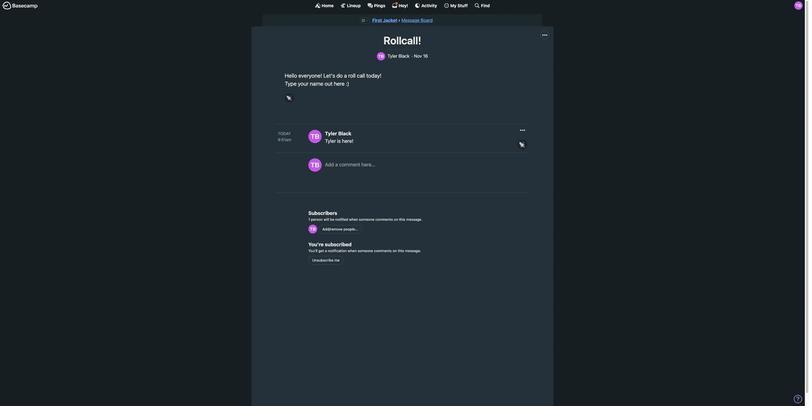 Task type: vqa. For each thing, say whether or not it's contained in the screenshot.
middle project
no



Task type: describe. For each thing, give the bounding box(es) containing it.
add a comment here…
[[325, 162, 375, 168]]

my stuff
[[451, 3, 468, 8]]

9:51am element
[[278, 137, 292, 142]]

0 vertical spatial tyler
[[388, 54, 398, 59]]

:)
[[346, 81, 349, 87]]

0 vertical spatial tyler black image
[[377, 52, 386, 60]]

today element
[[278, 131, 291, 137]]

1 vertical spatial tyler black image
[[309, 130, 322, 143]]

unsubscribe
[[312, 258, 334, 263]]

your
[[298, 81, 309, 87]]

add a comment here… button
[[325, 159, 525, 184]]

pings
[[374, 3, 386, 8]]

rollcall!
[[384, 34, 422, 47]]

you'll
[[309, 249, 318, 253]]

unsubscribe me button
[[309, 256, 344, 265]]

type
[[285, 81, 297, 87]]

message
[[402, 18, 420, 23]]

pings button
[[368, 3, 386, 8]]

get
[[319, 249, 324, 253]]

1 horizontal spatial tyler black
[[388, 54, 410, 59]]

today 9:51am
[[278, 131, 292, 142]]

this for you're
[[398, 249, 404, 253]]

you're subscribed you'll get a notification when someone comments on this message.
[[309, 242, 421, 253]]

on for subscribers
[[394, 217, 398, 222]]

0 horizontal spatial tyler black
[[325, 131, 352, 137]]

when for subscribers
[[349, 217, 358, 222]]

switch accounts image
[[2, 1, 38, 10]]

someone for subscribers
[[359, 217, 375, 222]]

lineup
[[347, 3, 361, 8]]

home
[[322, 3, 334, 8]]

1 vertical spatial tyler
[[325, 131, 337, 137]]

a inside add a comment here… button
[[335, 162, 338, 168]]

add/remove people…
[[323, 227, 358, 232]]

home link
[[315, 3, 334, 8]]

1 vertical spatial tyler black image
[[309, 159, 322, 172]]

hello everyone! let's do a roll call today! type your name out here :)
[[285, 72, 382, 87]]

9:51am
[[278, 137, 292, 142]]

a for subscribed
[[325, 249, 327, 253]]

today!
[[367, 72, 382, 79]]

a for everyone!
[[344, 72, 347, 79]]

notified
[[335, 217, 348, 222]]

lineup link
[[341, 3, 361, 8]]

add/remove people… link
[[319, 225, 362, 234]]

you're
[[309, 242, 324, 248]]

1
[[309, 217, 310, 222]]

me
[[335, 258, 340, 263]]

person
[[311, 217, 323, 222]]

everyone!
[[299, 72, 322, 79]]

people…
[[344, 227, 358, 232]]

let's
[[324, 72, 335, 79]]

message. for you're
[[405, 249, 421, 253]]

roll
[[348, 72, 356, 79]]

›
[[399, 18, 401, 23]]

here!
[[342, 138, 354, 144]]

board
[[421, 18, 433, 23]]



Task type: locate. For each thing, give the bounding box(es) containing it.
1 vertical spatial a
[[335, 162, 338, 168]]

nov 16 element
[[414, 54, 428, 59]]

here
[[334, 81, 345, 87]]

0 vertical spatial message.
[[407, 217, 423, 222]]

1 vertical spatial when
[[348, 249, 357, 253]]

a right do
[[344, 72, 347, 79]]

stuff
[[458, 3, 468, 8]]

someone down 'people…'
[[358, 249, 373, 253]]

nov
[[414, 54, 422, 59]]

tyler black down rollcall!
[[388, 54, 410, 59]]

1 vertical spatial black
[[338, 131, 352, 137]]

activity
[[422, 3, 437, 8]]

1 vertical spatial comments
[[374, 249, 392, 253]]

1 vertical spatial tyler black
[[325, 131, 352, 137]]

1 vertical spatial this
[[398, 249, 404, 253]]

subscribers 1 person will be notified when someone comments on this message.
[[309, 210, 423, 222]]

here…
[[362, 162, 375, 168]]

today
[[278, 131, 291, 136]]

black left nov
[[399, 54, 410, 59]]

tyler left is
[[325, 138, 336, 144]]

0 horizontal spatial a
[[325, 249, 327, 253]]

tyler black image left add
[[309, 159, 322, 172]]

when right the notification
[[348, 249, 357, 253]]

0 vertical spatial tyler black
[[388, 54, 410, 59]]

add
[[325, 162, 334, 168]]

hey! button
[[392, 2, 408, 8]]

my stuff button
[[444, 3, 468, 8]]

› message board
[[399, 18, 433, 23]]

a inside the you're subscribed you'll get a notification when someone comments on this message.
[[325, 249, 327, 253]]

0 vertical spatial this
[[399, 217, 406, 222]]

0 vertical spatial someone
[[359, 217, 375, 222]]

tyler black up is
[[325, 131, 352, 137]]

add/remove
[[323, 227, 343, 232]]

tyler black image up today!
[[377, 52, 386, 60]]

1 horizontal spatial a
[[335, 162, 338, 168]]

a inside hello everyone! let's do a roll call today! type your name out here :)
[[344, 72, 347, 79]]

tyler up tyler is here!
[[325, 131, 337, 137]]

subscribed
[[325, 242, 352, 248]]

on inside the you're subscribed you'll get a notification when someone comments on this message.
[[393, 249, 397, 253]]

tyler black image
[[795, 1, 803, 10], [309, 130, 322, 143], [309, 225, 317, 234]]

this for subscribers
[[399, 217, 406, 222]]

hello
[[285, 72, 297, 79]]

do
[[337, 72, 343, 79]]

nov 16
[[414, 54, 428, 59]]

message. for subscribers
[[407, 217, 423, 222]]

this
[[399, 217, 406, 222], [398, 249, 404, 253]]

on
[[394, 217, 398, 222], [393, 249, 397, 253]]

when inside "subscribers 1 person will be notified when someone comments on this message."
[[349, 217, 358, 222]]

out
[[325, 81, 333, 87]]

black
[[399, 54, 410, 59], [338, 131, 352, 137]]

tyler black image
[[377, 52, 386, 60], [309, 159, 322, 172]]

2 vertical spatial tyler
[[325, 138, 336, 144]]

message. inside the you're subscribed you'll get a notification when someone comments on this message.
[[405, 249, 421, 253]]

a right add
[[335, 162, 338, 168]]

black up here!
[[338, 131, 352, 137]]

tyler down rollcall!
[[388, 54, 398, 59]]

a right get
[[325, 249, 327, 253]]

someone right the notified on the bottom left of page
[[359, 217, 375, 222]]

someone
[[359, 217, 375, 222], [358, 249, 373, 253]]

1 vertical spatial someone
[[358, 249, 373, 253]]

unsubscribe me
[[312, 258, 340, 263]]

message. inside "subscribers 1 person will be notified when someone comments on this message."
[[407, 217, 423, 222]]

first
[[372, 18, 382, 23]]

comment
[[339, 162, 360, 168]]

will
[[324, 217, 329, 222]]

0 vertical spatial a
[[344, 72, 347, 79]]

jacket
[[383, 18, 398, 23]]

on inside "subscribers 1 person will be notified when someone comments on this message."
[[394, 217, 398, 222]]

comments inside the you're subscribed you'll get a notification when someone comments on this message.
[[374, 249, 392, 253]]

0 horizontal spatial tyler black image
[[309, 159, 322, 172]]

9:51am link
[[278, 137, 303, 143]]

a
[[344, 72, 347, 79], [335, 162, 338, 168], [325, 249, 327, 253]]

on for you're
[[393, 249, 397, 253]]

2 vertical spatial a
[[325, 249, 327, 253]]

16
[[423, 54, 428, 59]]

main element
[[0, 0, 805, 11]]

someone inside "subscribers 1 person will be notified when someone comments on this message."
[[359, 217, 375, 222]]

call
[[357, 72, 365, 79]]

when up 'people…'
[[349, 217, 358, 222]]

when inside the you're subscribed you'll get a notification when someone comments on this message.
[[348, 249, 357, 253]]

message board link
[[402, 18, 433, 23]]

first jacket link
[[372, 18, 398, 23]]

when for you're
[[348, 249, 357, 253]]

someone for you're
[[358, 249, 373, 253]]

first jacket
[[372, 18, 398, 23]]

0 horizontal spatial black
[[338, 131, 352, 137]]

is
[[337, 138, 341, 144]]

activity link
[[415, 3, 437, 8]]

0 vertical spatial comments
[[376, 217, 393, 222]]

0 vertical spatial black
[[399, 54, 410, 59]]

find button
[[475, 3, 490, 8]]

subscribers
[[309, 210, 337, 216]]

comments
[[376, 217, 393, 222], [374, 249, 392, 253]]

find
[[481, 3, 490, 8]]

0 vertical spatial tyler black image
[[795, 1, 803, 10]]

1 vertical spatial message.
[[405, 249, 421, 253]]

0 vertical spatial on
[[394, 217, 398, 222]]

name
[[310, 81, 323, 87]]

tyler black
[[388, 54, 410, 59], [325, 131, 352, 137]]

today link
[[278, 131, 303, 137]]

2 horizontal spatial a
[[344, 72, 347, 79]]

tyler
[[388, 54, 398, 59], [325, 131, 337, 137], [325, 138, 336, 144]]

my
[[451, 3, 457, 8]]

hey!
[[399, 3, 408, 8]]

notification
[[328, 249, 347, 253]]

when
[[349, 217, 358, 222], [348, 249, 357, 253]]

comments for subscribers
[[376, 217, 393, 222]]

someone inside the you're subscribed you'll get a notification when someone comments on this message.
[[358, 249, 373, 253]]

2 vertical spatial tyler black image
[[309, 225, 317, 234]]

comments inside "subscribers 1 person will be notified when someone comments on this message."
[[376, 217, 393, 222]]

message.
[[407, 217, 423, 222], [405, 249, 421, 253]]

1 horizontal spatial tyler black image
[[377, 52, 386, 60]]

comments for you're
[[374, 249, 392, 253]]

0 vertical spatial when
[[349, 217, 358, 222]]

tyler is here!
[[325, 138, 354, 144]]

1 vertical spatial on
[[393, 249, 397, 253]]

be
[[330, 217, 334, 222]]

1 horizontal spatial black
[[399, 54, 410, 59]]

this inside "subscribers 1 person will be notified when someone comments on this message."
[[399, 217, 406, 222]]

tyler black image inside main 'element'
[[795, 1, 803, 10]]

this inside the you're subscribed you'll get a notification when someone comments on this message.
[[398, 249, 404, 253]]



